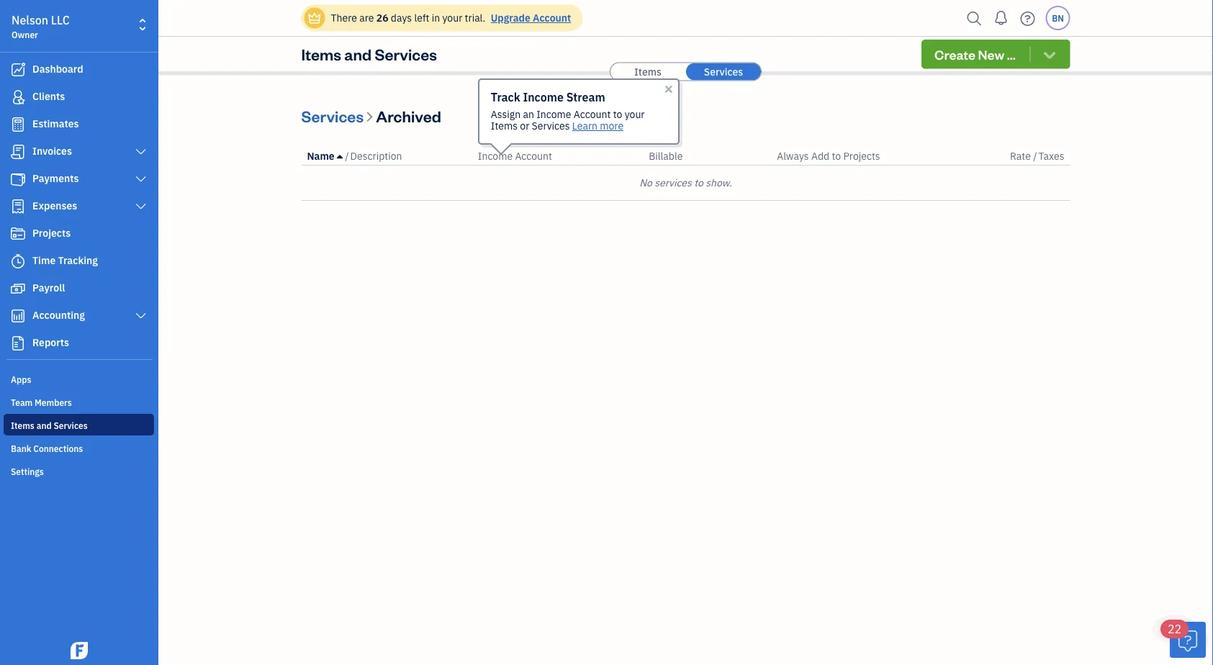 Task type: locate. For each thing, give the bounding box(es) containing it.
crown image
[[307, 10, 322, 26]]

account right upgrade
[[533, 11, 571, 24]]

services link
[[686, 63, 761, 80], [301, 105, 367, 126]]

an
[[523, 108, 534, 121]]

bank connections
[[11, 443, 83, 454]]

1 horizontal spatial and
[[344, 44, 372, 64]]

your
[[442, 11, 462, 24], [625, 108, 645, 121]]

time tracking
[[32, 254, 98, 267]]

items and services link
[[4, 414, 154, 436]]

create new … button
[[922, 40, 1070, 69]]

items and services down are
[[301, 44, 437, 64]]

income down assign
[[478, 149, 513, 163]]

track
[[491, 90, 520, 105]]

bank connections link
[[4, 437, 154, 459]]

26
[[376, 11, 388, 24]]

2 vertical spatial to
[[694, 176, 703, 189]]

clients
[[32, 90, 65, 103]]

0 vertical spatial to
[[613, 108, 622, 121]]

dashboard link
[[4, 57, 154, 83]]

billable link
[[649, 149, 683, 163]]

1 vertical spatial account
[[574, 108, 611, 121]]

assign an income account to your items or services
[[491, 108, 645, 132]]

to for always add to projects
[[832, 149, 841, 163]]

1 horizontal spatial to
[[694, 176, 703, 189]]

1 vertical spatial your
[[625, 108, 645, 121]]

expenses link
[[4, 194, 154, 220]]

account down or
[[515, 149, 552, 163]]

/ right rate
[[1033, 149, 1037, 163]]

0 horizontal spatial your
[[442, 11, 462, 24]]

22 button
[[1161, 620, 1206, 658]]

income account
[[478, 149, 552, 163]]

expenses
[[32, 199, 77, 212]]

1 horizontal spatial /
[[1033, 149, 1037, 163]]

1 chevron large down image from the top
[[134, 146, 148, 158]]

there
[[331, 11, 357, 24]]

items inside the assign an income account to your items or services
[[491, 119, 518, 132]]

0 vertical spatial your
[[442, 11, 462, 24]]

items link
[[611, 63, 685, 80]]

chevron large down image inside invoices link
[[134, 146, 148, 158]]

items and services up bank connections
[[11, 420, 88, 431]]

resource center badge image
[[1170, 622, 1206, 658]]

2 chevron large down image from the top
[[134, 174, 148, 185]]

items
[[301, 44, 341, 64], [634, 65, 662, 78], [491, 119, 518, 132], [11, 420, 34, 431]]

llc
[[51, 13, 70, 28]]

accounting
[[32, 309, 85, 322]]

to left show. at right
[[694, 176, 703, 189]]

1 horizontal spatial services link
[[686, 63, 761, 80]]

items and services inside the items and services link
[[11, 420, 88, 431]]

chevron large down image inside accounting link
[[134, 310, 148, 322]]

archived
[[376, 105, 441, 126]]

income inside the assign an income account to your items or services
[[537, 108, 571, 121]]

1 horizontal spatial items and services
[[301, 44, 437, 64]]

are
[[359, 11, 374, 24]]

learn
[[572, 119, 598, 132]]

chevron large down image up reports link
[[134, 310, 148, 322]]

2 horizontal spatial to
[[832, 149, 841, 163]]

expense image
[[9, 199, 27, 214]]

3 chevron large down image from the top
[[134, 201, 148, 212]]

chevron large down image
[[134, 146, 148, 158], [134, 174, 148, 185], [134, 201, 148, 212], [134, 310, 148, 322]]

to
[[613, 108, 622, 121], [832, 149, 841, 163], [694, 176, 703, 189]]

0 vertical spatial and
[[344, 44, 372, 64]]

accounting link
[[4, 303, 154, 329]]

4 chevron large down image from the top
[[134, 310, 148, 322]]

account down the stream
[[574, 108, 611, 121]]

members
[[35, 397, 72, 408]]

0 vertical spatial items and services
[[301, 44, 437, 64]]

0 horizontal spatial to
[[613, 108, 622, 121]]

team
[[11, 397, 33, 408]]

chevron large down image up the expenses link
[[134, 174, 148, 185]]

and
[[344, 44, 372, 64], [36, 420, 52, 431]]

to inside the assign an income account to your items or services
[[613, 108, 622, 121]]

your right more
[[625, 108, 645, 121]]

rate
[[1010, 149, 1031, 163]]

and down team members
[[36, 420, 52, 431]]

0 horizontal spatial projects
[[32, 226, 71, 240]]

name link
[[307, 149, 345, 163]]

chevron large down image for expenses
[[134, 201, 148, 212]]

0 vertical spatial services link
[[686, 63, 761, 80]]

invoice image
[[9, 145, 27, 159]]

1 vertical spatial and
[[36, 420, 52, 431]]

create
[[935, 46, 976, 63]]

always
[[777, 149, 809, 163]]

always add to projects
[[777, 149, 880, 163]]

items and services
[[301, 44, 437, 64], [11, 420, 88, 431]]

0 vertical spatial income
[[523, 90, 564, 105]]

0 horizontal spatial items and services
[[11, 420, 88, 431]]

more
[[600, 119, 624, 132]]

1 vertical spatial projects
[[32, 226, 71, 240]]

main element
[[0, 0, 194, 665]]

and down are
[[344, 44, 372, 64]]

go to help image
[[1016, 8, 1039, 29]]

to right learn
[[613, 108, 622, 121]]

chevron large down image up "payments" link
[[134, 146, 148, 158]]

freshbooks image
[[68, 642, 91, 660]]

projects
[[843, 149, 880, 163], [32, 226, 71, 240]]

1 vertical spatial services link
[[301, 105, 367, 126]]

payroll link
[[4, 276, 154, 302]]

or
[[520, 119, 529, 132]]

chevron large down image inside "payments" link
[[134, 174, 148, 185]]

description
[[350, 149, 402, 163]]

1 vertical spatial income
[[537, 108, 571, 121]]

account
[[533, 11, 571, 24], [574, 108, 611, 121], [515, 149, 552, 163]]

no services to show.
[[639, 176, 732, 189]]

1 horizontal spatial projects
[[843, 149, 880, 163]]

chevron large down image for accounting
[[134, 310, 148, 322]]

taxes
[[1039, 149, 1064, 163]]

1 horizontal spatial your
[[625, 108, 645, 121]]

0 horizontal spatial and
[[36, 420, 52, 431]]

income
[[523, 90, 564, 105], [537, 108, 571, 121], [478, 149, 513, 163]]

to right add
[[832, 149, 841, 163]]

chevron large down image down "payments" link
[[134, 201, 148, 212]]

services
[[375, 44, 437, 64], [704, 65, 743, 78], [301, 105, 364, 126], [532, 119, 570, 132], [54, 420, 88, 431]]

trial.
[[465, 11, 486, 24]]

/
[[345, 149, 349, 163], [1033, 149, 1037, 163]]

project image
[[9, 227, 27, 241]]

1 vertical spatial items and services
[[11, 420, 88, 431]]

your right in on the top
[[442, 11, 462, 24]]

left
[[414, 11, 429, 24]]

chevron large down image inside the expenses link
[[134, 201, 148, 212]]

projects right add
[[843, 149, 880, 163]]

0 horizontal spatial /
[[345, 149, 349, 163]]

team members link
[[4, 391, 154, 413]]

projects link
[[4, 221, 154, 247]]

dashboard image
[[9, 63, 27, 77]]

track income stream
[[491, 90, 605, 105]]

upgrade account link
[[488, 11, 571, 24]]

income down track income stream
[[537, 108, 571, 121]]

/ right the caretup "image"
[[345, 149, 349, 163]]

income up the an
[[523, 90, 564, 105]]

1 vertical spatial to
[[832, 149, 841, 163]]

projects down expenses
[[32, 226, 71, 240]]

money image
[[9, 282, 27, 296]]

dashboard
[[32, 62, 83, 76]]

0 vertical spatial account
[[533, 11, 571, 24]]

new
[[978, 46, 1005, 63]]



Task type: vqa. For each thing, say whether or not it's contained in the screenshot.
required
no



Task type: describe. For each thing, give the bounding box(es) containing it.
2 / from the left
[[1033, 149, 1037, 163]]

add
[[811, 149, 830, 163]]

to for no services to show.
[[694, 176, 703, 189]]

report image
[[9, 336, 27, 351]]

create new …
[[935, 46, 1016, 63]]

payroll
[[32, 281, 65, 294]]

rate link
[[1010, 149, 1033, 163]]

your inside the assign an income account to your items or services
[[625, 108, 645, 121]]

services inside main element
[[54, 420, 88, 431]]

chevrondown image
[[1041, 47, 1058, 62]]

there are 26 days left in your trial. upgrade account
[[331, 11, 571, 24]]

estimates link
[[4, 112, 154, 138]]

invoices link
[[4, 139, 154, 165]]

payment image
[[9, 172, 27, 186]]

estimate image
[[9, 117, 27, 132]]

projects inside main element
[[32, 226, 71, 240]]

settings link
[[4, 460, 154, 482]]

2 vertical spatial income
[[478, 149, 513, 163]]

…
[[1007, 46, 1016, 63]]

description link
[[350, 149, 402, 163]]

reports link
[[4, 330, 154, 356]]

owner
[[12, 29, 38, 40]]

reports
[[32, 336, 69, 349]]

close image
[[663, 84, 675, 95]]

22
[[1168, 622, 1182, 637]]

assign
[[491, 108, 521, 121]]

nelson
[[12, 13, 48, 28]]

services
[[655, 176, 692, 189]]

rate / taxes
[[1010, 149, 1064, 163]]

0 vertical spatial projects
[[843, 149, 880, 163]]

time
[[32, 254, 56, 267]]

team members
[[11, 397, 72, 408]]

always add to projects link
[[777, 149, 880, 163]]

upgrade
[[491, 11, 530, 24]]

days
[[391, 11, 412, 24]]

estimates
[[32, 117, 79, 130]]

learn more
[[572, 119, 624, 132]]

invoices
[[32, 144, 72, 158]]

bn button
[[1046, 6, 1070, 30]]

search image
[[963, 8, 986, 29]]

0 horizontal spatial services link
[[301, 105, 367, 126]]

and inside main element
[[36, 420, 52, 431]]

time tracking link
[[4, 248, 154, 274]]

chevron large down image for payments
[[134, 174, 148, 185]]

notifications image
[[990, 4, 1013, 32]]

chevron large down image for invoices
[[134, 146, 148, 158]]

bn
[[1052, 12, 1064, 24]]

1 / from the left
[[345, 149, 349, 163]]

clients link
[[4, 84, 154, 110]]

create new … button
[[922, 40, 1070, 69]]

items inside main element
[[11, 420, 34, 431]]

account inside the assign an income account to your items or services
[[574, 108, 611, 121]]

stream
[[566, 90, 605, 105]]

services inside the assign an income account to your items or services
[[532, 119, 570, 132]]

show.
[[706, 176, 732, 189]]

in
[[432, 11, 440, 24]]

chart image
[[9, 309, 27, 323]]

name
[[307, 149, 335, 163]]

caretup image
[[337, 150, 343, 162]]

bank
[[11, 443, 31, 454]]

tracking
[[58, 254, 98, 267]]

nelson llc owner
[[12, 13, 70, 40]]

apps link
[[4, 368, 154, 390]]

connections
[[33, 443, 83, 454]]

no
[[639, 176, 652, 189]]

payments link
[[4, 166, 154, 192]]

apps
[[11, 374, 31, 385]]

learn more link
[[572, 119, 624, 132]]

income account link
[[478, 149, 552, 163]]

billable
[[649, 149, 683, 163]]

client image
[[9, 90, 27, 104]]

payments
[[32, 172, 79, 185]]

settings
[[11, 466, 44, 477]]

timer image
[[9, 254, 27, 269]]

2 vertical spatial account
[[515, 149, 552, 163]]



